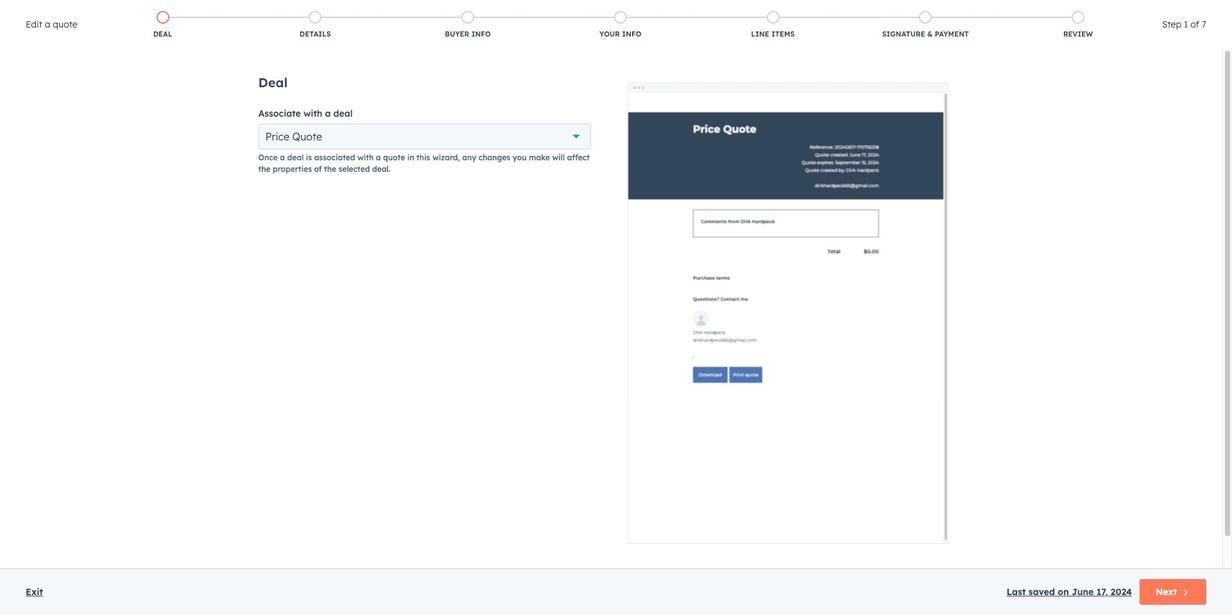 Task type: locate. For each thing, give the bounding box(es) containing it.
signature & payment list item
[[850, 8, 1002, 42]]

2 horizontal spatial column header
[[1026, 153, 1201, 181]]

1 horizontal spatial column header
[[385, 153, 546, 181]]

review list item
[[1002, 8, 1155, 42]]

list
[[86, 8, 1155, 42]]

buyer info list item
[[392, 8, 544, 42]]

main content
[[258, 74, 965, 575]]

column header
[[31, 153, 225, 181], [385, 153, 546, 181], [1026, 153, 1201, 181]]

banner
[[31, 9, 1202, 33]]

deal list item
[[86, 8, 239, 42]]

0 horizontal spatial column header
[[31, 153, 225, 181]]

press to sort. element
[[368, 161, 373, 172]]

descending sort. press to sort ascending. image
[[850, 161, 854, 170]]

banner inside 'page section' element
[[31, 9, 1202, 33]]

Search search field
[[31, 114, 187, 139]]

3 column header from the left
[[1026, 153, 1201, 181]]

details list item
[[239, 8, 392, 42]]

1 column header from the left
[[31, 153, 225, 181]]



Task type: describe. For each thing, give the bounding box(es) containing it.
2 column header from the left
[[385, 153, 546, 181]]

page section element
[[0, 0, 1233, 100]]

descending sort. press to sort ascending. element
[[850, 161, 854, 172]]

your info list item
[[544, 8, 697, 42]]

line items list item
[[697, 8, 850, 42]]

next page image
[[615, 265, 630, 280]]

press to sort. image
[[368, 161, 373, 170]]



Task type: vqa. For each thing, say whether or not it's contained in the screenshot.
jacob simon IMAGE
no



